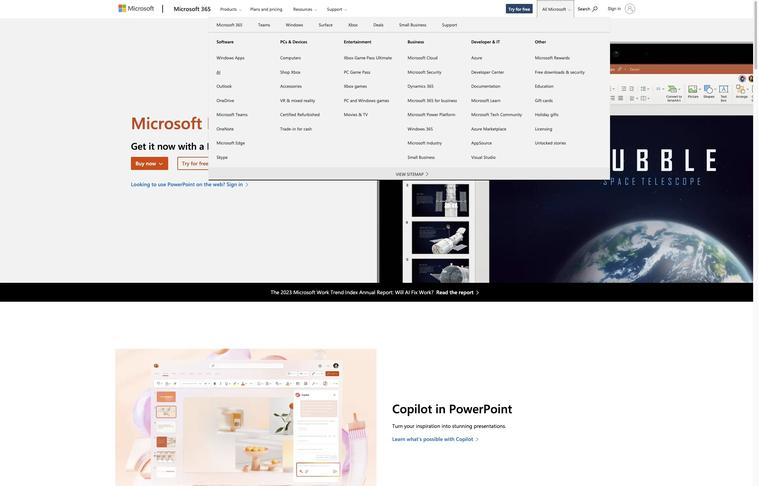 Task type: locate. For each thing, give the bounding box(es) containing it.
game up xbox games
[[350, 69, 361, 75]]

1 vertical spatial pc
[[344, 97, 349, 103]]

azure up "developer center"
[[471, 55, 482, 60]]

& left tv
[[358, 112, 362, 117]]

0 vertical spatial free
[[522, 6, 530, 12]]

pcs & devices element
[[272, 50, 336, 136]]

small
[[399, 22, 409, 27], [408, 154, 418, 160]]

for left business
[[435, 97, 440, 103]]

0 vertical spatial pass
[[367, 55, 375, 60]]

pass down xbox game pass ultimate link
[[362, 69, 370, 75]]

looking
[[131, 181, 150, 188]]

small business link down industry
[[400, 150, 463, 164]]

turn your inspiration into stunning presentations.
[[392, 423, 506, 430]]

games down xbox games link
[[377, 97, 389, 103]]

xbox for xbox game pass ultimate
[[344, 55, 353, 60]]

& right "pcs"
[[288, 39, 291, 44]]

ai inside the software element
[[217, 69, 220, 75]]

0 horizontal spatial ai
[[217, 69, 220, 75]]

1 vertical spatial ai
[[405, 289, 410, 296]]

2 horizontal spatial powerpoint
[[449, 401, 512, 417]]

1 vertical spatial try
[[182, 160, 189, 167]]

windows link
[[278, 18, 311, 32]]

try for free button
[[177, 157, 220, 170]]

1 vertical spatial small business
[[408, 154, 435, 160]]

0 horizontal spatial sign
[[227, 181, 237, 188]]

business up microsoft cloud
[[408, 39, 424, 44]]

1 vertical spatial sign
[[227, 181, 237, 188]]

skype
[[217, 154, 228, 160]]

1 horizontal spatial teams
[[258, 22, 270, 27]]

ai up outlook on the left
[[217, 69, 220, 75]]

web?
[[213, 181, 225, 188]]

pc for pc game pass
[[344, 69, 349, 75]]

for up looking to use powerpoint on the web? sign in link
[[191, 160, 198, 167]]

pass left ultimate
[[367, 55, 375, 60]]

365 right edge
[[251, 140, 266, 152]]

cloud
[[427, 55, 438, 60]]

search button
[[575, 1, 600, 16]]

teams
[[258, 22, 270, 27], [236, 112, 248, 117]]

1 horizontal spatial support
[[442, 22, 457, 27]]

learn down documentation 'link'
[[490, 97, 501, 103]]

studio
[[484, 154, 496, 160]]

0 vertical spatial small business
[[399, 22, 426, 27]]

fix
[[411, 289, 418, 296]]

appsource
[[471, 140, 492, 146]]

0 horizontal spatial learn
[[392, 436, 405, 443]]

microsoft cloud
[[408, 55, 438, 60]]

learn down turn
[[392, 436, 405, 443]]

small up view sitemap 'link'
[[408, 154, 418, 160]]

support link
[[434, 18, 465, 32]]

windows 365
[[408, 126, 433, 131]]

try
[[509, 6, 515, 12], [182, 160, 189, 167]]

and for plans
[[261, 6, 268, 12]]

powerpoint up presentations. on the right
[[449, 401, 512, 417]]

game inside pc game pass link
[[350, 69, 361, 75]]

1 horizontal spatial now
[[157, 140, 175, 152]]

windows left apps in the left of the page
[[217, 55, 234, 60]]

0 vertical spatial the
[[204, 181, 212, 188]]

pc inside 'link'
[[344, 97, 349, 103]]

with for a
[[178, 140, 197, 152]]

0 horizontal spatial with
[[178, 140, 197, 152]]

unlocked stories
[[535, 140, 566, 146]]

entertainment heading
[[336, 32, 400, 51]]

1 vertical spatial copilot
[[456, 436, 473, 443]]

all microsoft button
[[537, 0, 574, 18]]

microsoft inside the 'microsoft learn' link
[[471, 97, 489, 103]]

the right on on the left of page
[[204, 181, 212, 188]]

& right vr
[[287, 97, 290, 103]]

0 vertical spatial support
[[327, 6, 342, 12]]

0 vertical spatial sign
[[608, 6, 616, 11]]

copilot down stunning
[[456, 436, 473, 443]]

small for small business link to the bottom
[[408, 154, 418, 160]]

& inside entertainment element
[[358, 112, 362, 117]]

trade-
[[280, 126, 293, 131]]

0 vertical spatial games
[[355, 83, 367, 89]]

free down a
[[199, 160, 208, 167]]

1 vertical spatial with
[[444, 436, 454, 443]]

0 vertical spatial learn
[[490, 97, 501, 103]]

1 developer from the top
[[471, 39, 491, 44]]

windows up microsoft industry
[[408, 126, 425, 131]]

365 down microsoft power platform link
[[426, 126, 433, 131]]

game
[[355, 55, 365, 60], [350, 69, 361, 75]]

powerpoint up "microsoft edge" link
[[207, 112, 292, 134]]

to
[[152, 181, 157, 188]]

microsoft learn
[[471, 97, 501, 103]]

1 vertical spatial games
[[377, 97, 389, 103]]

365 right dynamics at the right top
[[427, 83, 434, 89]]

0 vertical spatial microsoft 365
[[174, 5, 211, 13]]

small business up business heading
[[399, 22, 426, 27]]

pc up xbox games
[[344, 69, 349, 75]]

365 down dynamics 365 link
[[427, 97, 433, 103]]

1 horizontal spatial games
[[377, 97, 389, 103]]

free inside dropdown button
[[199, 160, 208, 167]]

1 vertical spatial game
[[350, 69, 361, 75]]

what's
[[407, 436, 422, 443]]

visual
[[471, 154, 482, 160]]

azure link
[[463, 51, 527, 65]]

0 vertical spatial teams
[[258, 22, 270, 27]]

xbox up pc game pass
[[344, 55, 353, 60]]

1 horizontal spatial try for free
[[509, 6, 530, 12]]

microsoft cloud link
[[400, 51, 463, 65]]

for
[[516, 6, 521, 12], [435, 97, 440, 103], [297, 126, 302, 131], [191, 160, 198, 167]]

pcs & devices
[[280, 39, 307, 44]]

copilot up your
[[392, 401, 432, 417]]

& left "it"
[[492, 39, 495, 44]]

0 vertical spatial developer
[[471, 39, 491, 44]]

developer for developer center
[[471, 69, 490, 75]]

support up business heading
[[442, 22, 457, 27]]

microsoft teams link
[[209, 107, 272, 122]]

microsoft powerpoint
[[131, 112, 292, 134]]

developer
[[471, 39, 491, 44], [471, 69, 490, 75]]

entertainment element
[[336, 50, 400, 122]]

0 horizontal spatial free
[[199, 160, 208, 167]]

education link
[[527, 79, 591, 93]]

developer inside heading
[[471, 39, 491, 44]]

windows up 'pcs & devices'
[[286, 22, 303, 27]]

small inside business element
[[408, 154, 418, 160]]

windows
[[286, 22, 303, 27], [217, 55, 234, 60], [358, 97, 376, 103], [408, 126, 425, 131]]

0 vertical spatial copilot
[[392, 401, 432, 417]]

xbox games link
[[336, 79, 400, 93]]

vr & mixed reality
[[280, 97, 315, 103]]

try for free down a
[[182, 160, 208, 167]]

windows for windows
[[286, 22, 303, 27]]

and inside 'link'
[[350, 97, 357, 103]]

education
[[535, 83, 554, 89]]

support up surface at the top left
[[327, 6, 342, 12]]

dynamics 365
[[408, 83, 434, 89]]

0 horizontal spatial try
[[182, 160, 189, 167]]

try for free left all
[[509, 6, 530, 12]]

0 horizontal spatial support
[[327, 6, 342, 12]]

0 vertical spatial business
[[411, 22, 426, 27]]

subscription.
[[269, 140, 324, 152]]

0 vertical spatial try
[[509, 6, 515, 12]]

microsoft
[[174, 5, 199, 13], [548, 6, 566, 12], [217, 22, 234, 27], [408, 55, 425, 60], [535, 55, 553, 60], [408, 69, 425, 75], [408, 97, 425, 103], [471, 97, 489, 103], [131, 112, 202, 134], [217, 112, 234, 117], [408, 112, 425, 117], [471, 112, 489, 117], [207, 140, 248, 152], [217, 140, 234, 146], [408, 140, 425, 146], [293, 289, 315, 296]]

pass for pc game pass
[[362, 69, 370, 75]]

Search search field
[[575, 1, 604, 16]]

1 horizontal spatial microsoft 365
[[217, 22, 242, 27]]

business
[[441, 97, 457, 103]]

in left cash
[[293, 126, 296, 131]]

1 horizontal spatial learn
[[490, 97, 501, 103]]

1 vertical spatial business
[[408, 39, 424, 44]]

windows inside business element
[[408, 126, 425, 131]]

1 horizontal spatial try
[[509, 6, 515, 12]]

xbox for xbox games
[[344, 83, 353, 89]]

0 horizontal spatial powerpoint
[[167, 181, 195, 188]]

industry
[[427, 140, 442, 146]]

and down xbox games
[[350, 97, 357, 103]]

microsoft tech community link
[[463, 107, 527, 122]]

microsoft power platform link
[[400, 107, 463, 122]]

2023
[[281, 289, 292, 296]]

0 horizontal spatial now
[[146, 160, 156, 167]]

gifts
[[550, 112, 559, 117]]

trade-in for cash link
[[272, 122, 336, 136]]

& for developer & it
[[492, 39, 495, 44]]

2 developer from the top
[[471, 69, 490, 75]]

0 horizontal spatial try for free
[[182, 160, 208, 167]]

microsoft inside microsoft rewards link
[[535, 55, 553, 60]]

windows down xbox games link
[[358, 97, 376, 103]]

small right deals
[[399, 22, 409, 27]]

pc for pc and windows games
[[344, 97, 349, 103]]

developer left "it"
[[471, 39, 491, 44]]

now right it
[[157, 140, 175, 152]]

1 horizontal spatial sign
[[608, 6, 616, 11]]

microsoft inside microsoft teams link
[[217, 112, 234, 117]]

with down the turn your inspiration into stunning presentations.
[[444, 436, 454, 443]]

0 horizontal spatial and
[[261, 6, 268, 12]]

pass for xbox game pass ultimate
[[367, 55, 375, 60]]

vr & mixed reality link
[[272, 93, 336, 107]]

powerpoint left on on the left of page
[[167, 181, 195, 188]]

try for free inside dropdown button
[[182, 160, 208, 167]]

0 vertical spatial azure
[[471, 55, 482, 60]]

in up into
[[435, 401, 446, 417]]

try for free link
[[506, 4, 533, 14]]

microsoft image
[[119, 5, 154, 12]]

for inside dropdown button
[[191, 160, 198, 167]]

0 vertical spatial now
[[157, 140, 175, 152]]

other element
[[527, 50, 591, 150]]

0 vertical spatial ai
[[217, 69, 220, 75]]

try for free for try for free dropdown button
[[182, 160, 208, 167]]

2 azure from the top
[[471, 126, 482, 131]]

ai left the fix
[[405, 289, 410, 296]]

1 vertical spatial try for free
[[182, 160, 208, 167]]

0 horizontal spatial copilot
[[392, 401, 432, 417]]

365 inside dynamics 365 link
[[427, 83, 434, 89]]

licensing link
[[527, 122, 591, 136]]

try for free for the try for free link
[[509, 6, 530, 12]]

holiday gifts
[[535, 112, 559, 117]]

in inside the "pcs & devices" element
[[293, 126, 296, 131]]

windows for windows 365
[[408, 126, 425, 131]]

report
[[459, 289, 474, 296]]

microsoft teams
[[217, 112, 248, 117]]

with for copilot
[[444, 436, 454, 443]]

support for the support dropdown button
[[327, 6, 342, 12]]

teams down "onedrive" link
[[236, 112, 248, 117]]

sign right search search box
[[608, 6, 616, 11]]

0 vertical spatial powerpoint
[[207, 112, 292, 134]]

games down pc game pass
[[355, 83, 367, 89]]

1 vertical spatial pass
[[362, 69, 370, 75]]

learn inside developer & it element
[[490, 97, 501, 103]]

developer up documentation
[[471, 69, 490, 75]]

1 vertical spatial powerpoint
[[167, 181, 195, 188]]

1 horizontal spatial free
[[522, 6, 530, 12]]

it
[[496, 39, 500, 44]]

it
[[149, 140, 155, 152]]

small business inside business element
[[408, 154, 435, 160]]

business
[[411, 22, 426, 27], [408, 39, 424, 44], [419, 154, 435, 160]]

xbox down pc game pass
[[344, 83, 353, 89]]

1 vertical spatial small
[[408, 154, 418, 160]]

powerpoint
[[207, 112, 292, 134], [167, 181, 195, 188], [449, 401, 512, 417]]

free downloads & security link
[[527, 65, 591, 79]]

azure
[[471, 55, 482, 60], [471, 126, 482, 131]]

microsoft inside the microsoft industry 'link'
[[408, 140, 425, 146]]

copilot
[[392, 401, 432, 417], [456, 436, 473, 443]]

developer & it heading
[[463, 32, 527, 51]]

game inside xbox game pass ultimate link
[[355, 55, 365, 60]]

and right plans at the left top of the page
[[261, 6, 268, 12]]

1 vertical spatial microsoft 365
[[217, 22, 242, 27]]

visual studio link
[[463, 150, 527, 164]]

business up business heading
[[411, 22, 426, 27]]

azure for azure
[[471, 55, 482, 60]]

now right 'buy'
[[146, 160, 156, 167]]

microsoft inside microsoft cloud link
[[408, 55, 425, 60]]

2 pc from the top
[[344, 97, 349, 103]]

1 vertical spatial and
[[350, 97, 357, 103]]

2 vertical spatial business
[[419, 154, 435, 160]]

0 horizontal spatial teams
[[236, 112, 248, 117]]

free for try for free dropdown button
[[199, 160, 208, 167]]

game up pc game pass
[[355, 55, 365, 60]]

0 horizontal spatial microsoft 365
[[174, 5, 211, 13]]

small business link up business heading
[[391, 18, 434, 32]]

sign right the 'web?'
[[227, 181, 237, 188]]

azure up appsource on the top right
[[471, 126, 482, 131]]

windows inside the software element
[[217, 55, 234, 60]]

and for pc
[[350, 97, 357, 103]]

0 vertical spatial and
[[261, 6, 268, 12]]

1 azure from the top
[[471, 55, 482, 60]]

small business down microsoft industry
[[408, 154, 435, 160]]

windows apps
[[217, 55, 244, 60]]

business down microsoft industry
[[419, 154, 435, 160]]

microsoft inside "microsoft edge" link
[[217, 140, 234, 146]]

0 vertical spatial with
[[178, 140, 197, 152]]

1 vertical spatial developer
[[471, 69, 490, 75]]

0 vertical spatial try for free
[[509, 6, 530, 12]]

1 horizontal spatial and
[[350, 97, 357, 103]]

onenote link
[[209, 122, 272, 136]]

microsoft edge
[[217, 140, 245, 146]]

&
[[288, 39, 291, 44], [492, 39, 495, 44], [566, 69, 569, 75], [287, 97, 290, 103], [358, 112, 362, 117]]

and
[[261, 6, 268, 12], [350, 97, 357, 103]]

& inside the 'other' element
[[566, 69, 569, 75]]

0 vertical spatial pc
[[344, 69, 349, 75]]

1 vertical spatial now
[[146, 160, 156, 167]]

1 vertical spatial azure
[[471, 126, 482, 131]]

0 vertical spatial game
[[355, 55, 365, 60]]

teams down plans and pricing
[[258, 22, 270, 27]]

with left a
[[178, 140, 197, 152]]

xbox
[[348, 22, 358, 27], [344, 55, 353, 60], [291, 69, 300, 75], [344, 83, 353, 89]]

1 vertical spatial free
[[199, 160, 208, 167]]

developer for developer & it
[[471, 39, 491, 44]]

sign inside sign in link
[[608, 6, 616, 11]]

1 pc from the top
[[344, 69, 349, 75]]

1 vertical spatial teams
[[236, 112, 248, 117]]

free left all
[[522, 6, 530, 12]]

read the report link
[[436, 289, 482, 296]]

azure for azure marketplace
[[471, 126, 482, 131]]

inspiration
[[416, 423, 440, 430]]

game for xbox
[[355, 55, 365, 60]]

get
[[131, 140, 146, 152]]

try inside dropdown button
[[182, 160, 189, 167]]

1 horizontal spatial powerpoint
[[207, 112, 292, 134]]

for left cash
[[297, 126, 302, 131]]

microsoft 365
[[174, 5, 211, 13], [217, 22, 242, 27]]

the right read
[[450, 289, 457, 296]]

support inside dropdown button
[[327, 6, 342, 12]]

1 horizontal spatial the
[[450, 289, 457, 296]]

xbox up entertainment
[[348, 22, 358, 27]]

& left security
[[566, 69, 569, 75]]

now
[[157, 140, 175, 152], [146, 160, 156, 167]]

in for trade-
[[293, 126, 296, 131]]

onenote
[[217, 126, 234, 131]]

the
[[204, 181, 212, 188], [450, 289, 457, 296]]

teams inside the software element
[[236, 112, 248, 117]]

platform
[[439, 112, 455, 117]]

1 vertical spatial support
[[442, 22, 457, 27]]

0 vertical spatial small
[[399, 22, 409, 27]]

game for pc
[[350, 69, 361, 75]]

mixed
[[291, 97, 302, 103]]

software element
[[209, 50, 272, 164]]

xbox right shop
[[291, 69, 300, 75]]

computers
[[280, 55, 301, 60]]

1 horizontal spatial with
[[444, 436, 454, 443]]

developer center
[[471, 69, 504, 75]]

pc up movies
[[344, 97, 349, 103]]

in right search search box
[[618, 6, 621, 11]]



Task type: describe. For each thing, give the bounding box(es) containing it.
microsoft inside microsoft 365 for business link
[[408, 97, 425, 103]]

1 vertical spatial small business link
[[400, 150, 463, 164]]

search
[[578, 6, 590, 11]]

try for the try for free link
[[509, 6, 515, 12]]

use
[[158, 181, 166, 188]]

outlook link
[[209, 79, 272, 93]]

microsoft security link
[[400, 65, 463, 79]]

1 horizontal spatial ai
[[405, 289, 410, 296]]

business inside heading
[[408, 39, 424, 44]]

all
[[542, 6, 547, 12]]

1 vertical spatial the
[[450, 289, 457, 296]]

software
[[217, 39, 234, 44]]

free for the try for free link
[[522, 6, 530, 12]]

365 up software heading
[[236, 22, 242, 27]]

for left all
[[516, 6, 521, 12]]

microsoft security
[[408, 69, 441, 75]]

support button
[[322, 0, 352, 18]]

games inside 'link'
[[377, 97, 389, 103]]

certified refurbished link
[[272, 107, 336, 122]]

trade-in for cash
[[280, 126, 312, 131]]

powerpoint inside looking to use powerpoint on the web? sign in link
[[167, 181, 195, 188]]

microsoft inside 'microsoft security' link
[[408, 69, 425, 75]]

device screen showing a presentation open in powerpoint image
[[377, 18, 753, 283]]

downloads
[[544, 69, 565, 75]]

365 left products
[[201, 5, 211, 13]]

resources
[[293, 6, 312, 12]]

2 vertical spatial powerpoint
[[449, 401, 512, 417]]

surface
[[319, 22, 333, 27]]

support for the support link
[[442, 22, 457, 27]]

reality
[[304, 97, 315, 103]]

security
[[427, 69, 441, 75]]

in right the 'web?'
[[238, 181, 243, 188]]

business heading
[[400, 32, 463, 51]]

buy now
[[136, 160, 156, 167]]

view
[[396, 171, 406, 177]]

report:
[[377, 289, 394, 296]]

1 horizontal spatial copilot
[[456, 436, 473, 443]]

microsoft industry
[[408, 140, 442, 146]]

community
[[500, 112, 522, 117]]

plans
[[250, 6, 260, 12]]

onedrive
[[217, 97, 234, 103]]

cards
[[543, 97, 553, 103]]

pricing
[[269, 6, 282, 12]]

microsoft inside microsoft tech community link
[[471, 112, 489, 117]]

sign inside looking to use powerpoint on the web? sign in link
[[227, 181, 237, 188]]

software heading
[[209, 32, 272, 51]]

annual
[[359, 289, 375, 296]]

for inside the "pcs & devices" element
[[297, 126, 302, 131]]

& for movies & tv
[[358, 112, 362, 117]]

other heading
[[527, 32, 591, 51]]

in for copilot
[[435, 401, 446, 417]]

microsoft inside the all microsoft dropdown button
[[548, 6, 566, 12]]

0 horizontal spatial games
[[355, 83, 367, 89]]

into
[[442, 423, 451, 430]]

movies & tv link
[[336, 107, 400, 122]]

microsoft edge link
[[209, 136, 272, 150]]

microsoft learn link
[[463, 93, 527, 107]]

pc game pass
[[344, 69, 370, 75]]

looking to use powerpoint on the web? sign in
[[131, 181, 243, 188]]

1 vertical spatial learn
[[392, 436, 405, 443]]

365 inside windows 365 link
[[426, 126, 433, 131]]

microsoft 365 for business link
[[400, 93, 463, 107]]

looking to use powerpoint on the web? sign in link
[[131, 181, 252, 188]]

pc and windows games link
[[336, 93, 400, 107]]

now inside dropdown button
[[146, 160, 156, 167]]

turn
[[392, 423, 403, 430]]

movies & tv
[[344, 112, 368, 117]]

possible
[[423, 436, 443, 443]]

shop
[[280, 69, 290, 75]]

& for pcs & devices
[[288, 39, 291, 44]]

microsoft industry link
[[400, 136, 463, 150]]

microsoft power platform
[[408, 112, 455, 117]]

cash
[[304, 126, 312, 131]]

0 vertical spatial small business link
[[391, 18, 434, 32]]

business element
[[400, 50, 463, 164]]

certified refurbished
[[280, 112, 320, 117]]

copilot in powerpoint
[[392, 401, 512, 417]]

xbox game pass ultimate
[[344, 55, 392, 60]]

your
[[404, 423, 415, 430]]

microsoft rewards link
[[527, 51, 591, 65]]

read
[[436, 289, 448, 296]]

appsource link
[[463, 136, 527, 150]]

skype link
[[209, 150, 272, 164]]

index
[[345, 289, 358, 296]]

accessories link
[[272, 79, 336, 93]]

rewards
[[554, 55, 570, 60]]

computers link
[[272, 51, 336, 65]]

teams link
[[250, 18, 278, 32]]

power
[[427, 112, 438, 117]]

pc game pass link
[[336, 65, 400, 79]]

all microsoft
[[542, 6, 566, 12]]

365 inside microsoft 365 for business link
[[427, 97, 433, 103]]

for inside business element
[[435, 97, 440, 103]]

free downloads & security
[[535, 69, 585, 75]]

in for sign
[[618, 6, 621, 11]]

learn what's possible with copilot
[[392, 436, 473, 443]]

plans and pricing
[[250, 6, 282, 12]]

pcs
[[280, 39, 287, 44]]

small for the top small business link
[[399, 22, 409, 27]]

developer & it element
[[463, 50, 527, 164]]

licensing
[[535, 126, 552, 131]]

dynamics 365 link
[[400, 79, 463, 93]]

0 horizontal spatial the
[[204, 181, 212, 188]]

entertainment
[[344, 39, 371, 44]]

windows inside 'link'
[[358, 97, 376, 103]]

pcs & devices heading
[[272, 32, 336, 51]]

try for try for free dropdown button
[[182, 160, 189, 167]]

xbox for xbox
[[348, 22, 358, 27]]

devices
[[293, 39, 307, 44]]

the
[[271, 289, 279, 296]]

movies
[[344, 112, 357, 117]]

& for vr & mixed reality
[[287, 97, 290, 103]]

pc and windows games
[[344, 97, 389, 103]]

holiday gifts link
[[527, 107, 591, 122]]

marketplace
[[483, 126, 506, 131]]

microsoft inside microsoft power platform link
[[408, 112, 425, 117]]

xbox inside 'link'
[[291, 69, 300, 75]]

developer center link
[[463, 65, 527, 79]]

windows for windows apps
[[217, 55, 234, 60]]

xbox games
[[344, 83, 367, 89]]

azure marketplace
[[471, 126, 506, 131]]

onedrive link
[[209, 93, 272, 107]]

get it now with a microsoft 365 subscription.
[[131, 140, 324, 152]]

deals
[[373, 22, 384, 27]]

free
[[535, 69, 543, 75]]

azure marketplace link
[[463, 122, 527, 136]]



Task type: vqa. For each thing, say whether or not it's contained in the screenshot.


